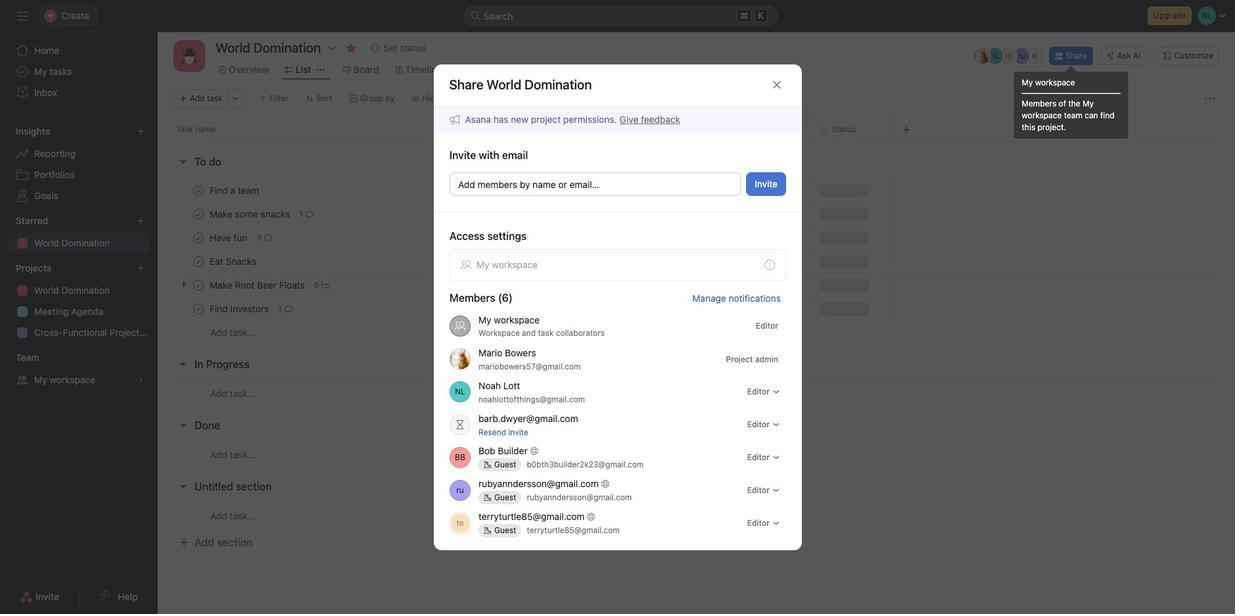 Task type: locate. For each thing, give the bounding box(es) containing it.
mark complete image for find a team cell
[[191, 182, 206, 198]]

4 mark complete image from the top
[[191, 254, 206, 269]]

task name text field for mark complete option inside the find investors cell
[[207, 302, 273, 315]]

2 vertical spatial collapse task list for this group image
[[178, 420, 188, 431]]

eat snacks cell
[[158, 249, 579, 274]]

mark complete image for make some snacks cell
[[191, 206, 206, 222]]

have fun cell
[[158, 226, 579, 250]]

priority field for have fun cell
[[735, 226, 814, 250]]

task name text field inside find a team cell
[[207, 184, 263, 197]]

mark complete image inside eat snacks 'cell'
[[191, 254, 206, 269]]

1 vertical spatial mark complete checkbox
[[191, 254, 206, 269]]

3 mark complete image from the top
[[191, 230, 206, 246]]

1 mark complete checkbox from the top
[[191, 182, 206, 198]]

cell
[[579, 226, 658, 250], [657, 226, 736, 250], [579, 249, 658, 274], [657, 249, 736, 274], [579, 297, 658, 321]]

tooltip
[[1014, 68, 1129, 139]]

cell for find investors cell
[[579, 297, 658, 321]]

dialog
[[434, 64, 802, 550]]

mark complete checkbox for make some snacks cell
[[191, 206, 206, 222]]

mark complete checkbox inside eat snacks 'cell'
[[191, 254, 206, 269]]

Mark complete checkbox
[[191, 182, 206, 198], [191, 206, 206, 222], [191, 301, 206, 317]]

mark complete checkbox inside find investors cell
[[191, 301, 206, 317]]

2 mark complete checkbox from the top
[[191, 254, 206, 269]]

mark complete image
[[191, 182, 206, 198], [191, 206, 206, 222], [191, 230, 206, 246], [191, 254, 206, 269]]

2 mark complete checkbox from the top
[[191, 206, 206, 222]]

1 mark complete image from the top
[[191, 182, 206, 198]]

task name text field for mark complete checkbox in the have fun cell
[[207, 231, 251, 244]]

0 vertical spatial collapse task list for this group image
[[178, 157, 188, 167]]

mark complete checkbox inside make some snacks cell
[[191, 206, 206, 222]]

4 task name text field from the top
[[207, 302, 273, 315]]

mark complete checkbox for eat snacks 'cell'
[[191, 254, 206, 269]]

banner
[[449, 112, 681, 127]]

collapse task list for this group image
[[178, 481, 188, 492]]

mark complete checkbox inside have fun cell
[[191, 230, 206, 246]]

mark complete checkbox for find investors cell
[[191, 301, 206, 317]]

3 collapse task list for this group image from the top
[[178, 420, 188, 431]]

2 vertical spatial mark complete checkbox
[[191, 301, 206, 317]]

row
[[158, 117, 1236, 141], [174, 141, 1220, 142], [158, 178, 1236, 203], [158, 202, 1236, 226], [158, 226, 1236, 250], [158, 249, 1236, 274], [158, 297, 1236, 321], [158, 320, 1236, 345], [158, 381, 1236, 406], [158, 442, 1236, 467], [158, 503, 1236, 528]]

1 task name text field from the top
[[207, 184, 263, 197]]

task name text field inside have fun cell
[[207, 231, 251, 244]]

2 task name text field from the top
[[207, 207, 294, 221]]

find a team cell
[[158, 178, 579, 203]]

mark complete checkbox inside find a team cell
[[191, 182, 206, 198]]

0 vertical spatial mark complete checkbox
[[191, 230, 206, 246]]

1 comment image
[[285, 305, 292, 313]]

1 vertical spatial mark complete checkbox
[[191, 206, 206, 222]]

Task name text field
[[207, 255, 260, 268]]

mark complete image for have fun cell
[[191, 230, 206, 246]]

3 mark complete checkbox from the top
[[191, 301, 206, 317]]

insights element
[[0, 120, 158, 209]]

0 vertical spatial mark complete checkbox
[[191, 182, 206, 198]]

Task name text field
[[207, 184, 263, 197], [207, 207, 294, 221], [207, 231, 251, 244], [207, 302, 273, 315]]

mark complete image
[[191, 301, 206, 317]]

collapse task list for this group image
[[178, 157, 188, 167], [178, 359, 188, 370], [178, 420, 188, 431]]

Mark complete checkbox
[[191, 230, 206, 246], [191, 254, 206, 269]]

teams element
[[0, 346, 158, 393]]

2 mark complete image from the top
[[191, 206, 206, 222]]

task name text field inside find investors cell
[[207, 302, 273, 315]]

task name text field for mark complete option within the make some snacks cell
[[207, 207, 294, 221]]

1 mark complete checkbox from the top
[[191, 230, 206, 246]]

3 task name text field from the top
[[207, 231, 251, 244]]

task name text field inside make some snacks cell
[[207, 207, 294, 221]]

cell for eat snacks 'cell'
[[579, 249, 658, 274]]

close this dialog image
[[772, 80, 782, 90]]

mark complete image inside find a team cell
[[191, 182, 206, 198]]

1 vertical spatial collapse task list for this group image
[[178, 359, 188, 370]]

mark complete image for eat snacks 'cell'
[[191, 254, 206, 269]]



Task type: vqa. For each thing, say whether or not it's contained in the screenshot.
"Move"
no



Task type: describe. For each thing, give the bounding box(es) containing it.
make some snacks cell
[[158, 202, 579, 226]]

mark complete checkbox for have fun cell
[[191, 230, 206, 246]]

task name text field for mark complete option within find a team cell
[[207, 184, 263, 197]]

remove from starred image
[[346, 43, 357, 53]]

prominent image
[[471, 11, 481, 21]]

1 comment image
[[306, 210, 314, 218]]

1 collapse task list for this group image from the top
[[178, 157, 188, 167]]

bug image
[[182, 48, 197, 64]]

2 collapse task list for this group image from the top
[[178, 359, 188, 370]]

hide sidebar image
[[17, 11, 28, 21]]

mark complete checkbox for find a team cell
[[191, 182, 206, 198]]

global element
[[0, 32, 158, 111]]

starred element
[[0, 209, 158, 256]]

find investors cell
[[158, 297, 579, 321]]

3 comments image
[[264, 234, 272, 242]]

header to do tree grid
[[158, 178, 1236, 345]]

projects element
[[0, 256, 158, 346]]

cell for have fun cell
[[579, 226, 658, 250]]



